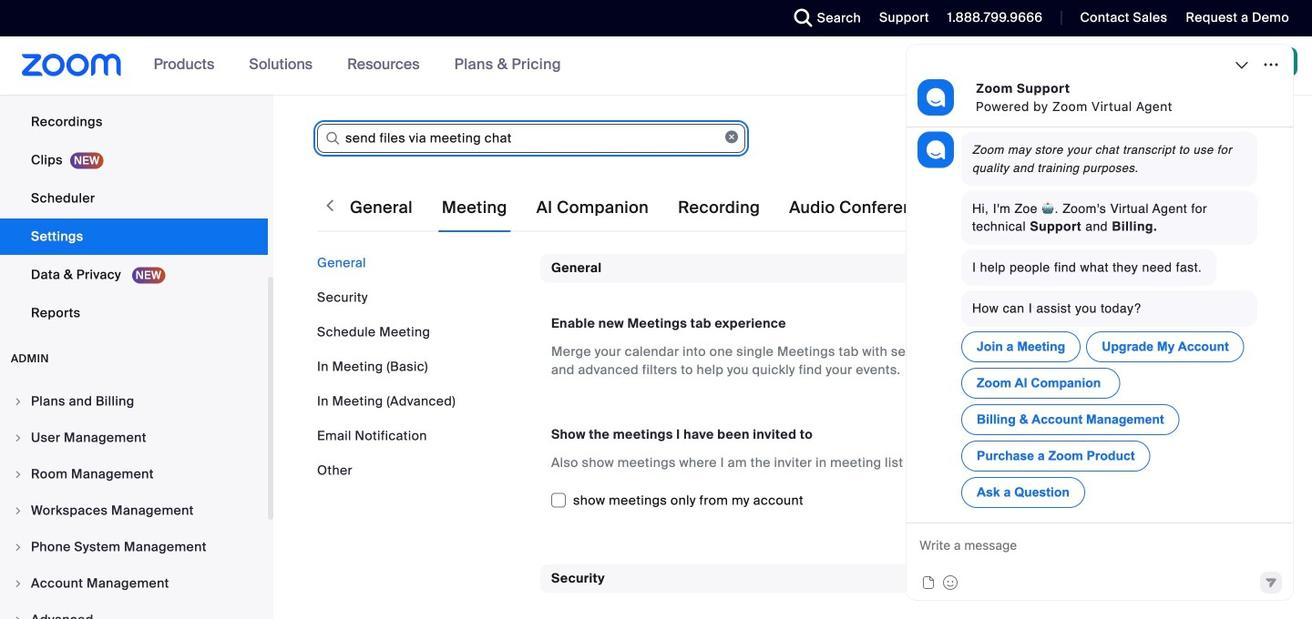 Task type: locate. For each thing, give the bounding box(es) containing it.
6 menu item from the top
[[0, 567, 268, 601]]

banner
[[0, 36, 1312, 96]]

general element
[[540, 254, 1264, 536]]

zoom logo image
[[22, 54, 122, 77]]

0 vertical spatial right image
[[13, 506, 24, 517]]

2 vertical spatial right image
[[13, 615, 24, 620]]

right image
[[13, 506, 24, 517], [13, 542, 24, 553], [13, 615, 24, 620]]

menu bar
[[317, 254, 527, 480]]

menu item
[[0, 385, 268, 419], [0, 421, 268, 456], [0, 457, 268, 492], [0, 494, 268, 529], [0, 530, 268, 565], [0, 567, 268, 601], [0, 603, 268, 620]]

4 right image from the top
[[13, 579, 24, 590]]

right image
[[13, 396, 24, 407], [13, 433, 24, 444], [13, 469, 24, 480], [13, 579, 24, 590]]

side navigation navigation
[[0, 0, 273, 620]]

2 right image from the top
[[13, 542, 24, 553]]

tabs of my account settings page tab list
[[346, 182, 1312, 233]]

1 menu item from the top
[[0, 385, 268, 419]]

3 right image from the top
[[13, 615, 24, 620]]

1 right image from the top
[[13, 506, 24, 517]]

3 right image from the top
[[13, 469, 24, 480]]

1 vertical spatial right image
[[13, 542, 24, 553]]

product information navigation
[[140, 36, 575, 95]]

scroll left image
[[321, 197, 339, 215]]



Task type: vqa. For each thing, say whether or not it's contained in the screenshot.
5th 'menu item' from the bottom of the Admin Menu menu
yes



Task type: describe. For each thing, give the bounding box(es) containing it.
right image for 7th menu item
[[13, 615, 24, 620]]

right image for fifth menu item from the top of the admin menu menu
[[13, 542, 24, 553]]

meetings navigation
[[931, 36, 1312, 96]]

7 menu item from the top
[[0, 603, 268, 620]]

5 menu item from the top
[[0, 530, 268, 565]]

right image for fourth menu item from the bottom of the admin menu menu
[[13, 506, 24, 517]]

1 right image from the top
[[13, 396, 24, 407]]

2 right image from the top
[[13, 433, 24, 444]]

admin menu menu
[[0, 385, 268, 620]]

personal menu menu
[[0, 0, 268, 334]]

3 menu item from the top
[[0, 457, 268, 492]]

4 menu item from the top
[[0, 494, 268, 529]]

2 menu item from the top
[[0, 421, 268, 456]]

scroll right image
[[1247, 197, 1265, 215]]

Search Settings text field
[[317, 124, 745, 153]]



